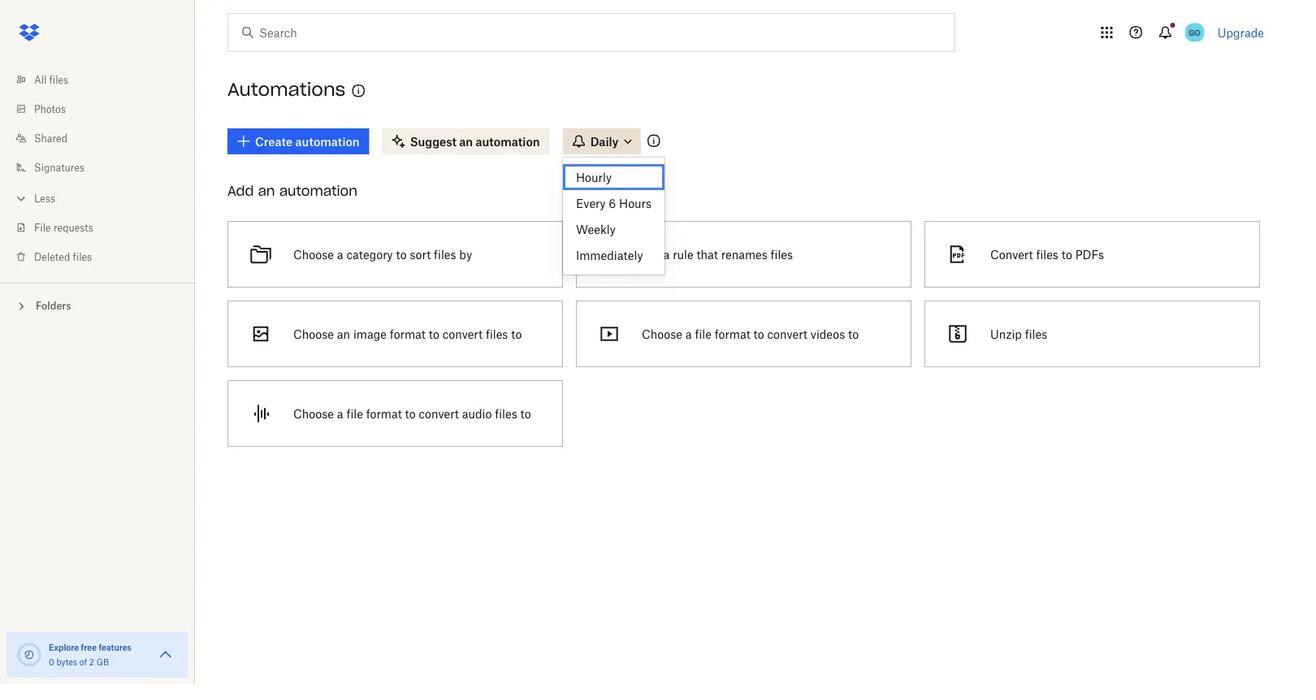 Task type: describe. For each thing, give the bounding box(es) containing it.
videos
[[811, 327, 846, 341]]

gb
[[96, 657, 109, 667]]

file for choose a file format to convert videos to
[[695, 327, 712, 341]]

automation
[[279, 183, 358, 199]]

signatures link
[[13, 153, 195, 182]]

weekly
[[576, 222, 616, 236]]

dropbox image
[[13, 16, 46, 49]]

convert for videos
[[768, 327, 808, 341]]

folders button
[[0, 293, 195, 317]]

bytes
[[56, 657, 77, 667]]

choose a category to sort files by button
[[221, 215, 570, 294]]

set a rule that renames files
[[642, 248, 793, 261]]

set
[[642, 248, 661, 261]]

shared link
[[13, 124, 195, 153]]

add an automation main content
[[221, 117, 1304, 684]]

file requests
[[34, 222, 93, 234]]

audio
[[462, 407, 492, 421]]

add
[[228, 183, 254, 199]]

choose a file format to convert audio files to button
[[221, 374, 570, 454]]

a for choose a file format to convert videos to
[[686, 327, 692, 341]]

deleted
[[34, 251, 70, 263]]

file
[[34, 222, 51, 234]]

choose for choose a file format to convert videos to
[[642, 327, 683, 341]]

set a rule that renames files button
[[570, 215, 919, 294]]

convert files to pdfs
[[991, 248, 1105, 261]]

every 6 hours
[[576, 196, 652, 210]]

deleted files link
[[13, 242, 195, 272]]

unzip
[[991, 327, 1023, 341]]

convert for files
[[443, 327, 483, 341]]

an for choose
[[337, 327, 350, 341]]

pdfs
[[1076, 248, 1105, 261]]

immediately
[[576, 248, 643, 262]]

choose for choose an image format to convert files to
[[293, 327, 334, 341]]

image
[[354, 327, 387, 341]]

features
[[99, 643, 132, 653]]

quota usage element
[[16, 642, 42, 668]]

to inside convert files to pdfs button
[[1062, 248, 1073, 261]]

requests
[[54, 222, 93, 234]]

choose a file format to convert videos to
[[642, 327, 859, 341]]

category
[[347, 248, 393, 261]]

a for choose a category to sort files by
[[337, 248, 344, 261]]

less
[[34, 192, 55, 204]]

format for files
[[390, 327, 426, 341]]

a for set a rule that renames files
[[664, 248, 670, 261]]

upgrade
[[1218, 26, 1265, 39]]

choose a category to sort files by
[[293, 248, 472, 261]]

all files link
[[13, 65, 195, 94]]

by
[[460, 248, 472, 261]]

a for choose a file format to convert audio files to
[[337, 407, 344, 421]]



Task type: locate. For each thing, give the bounding box(es) containing it.
upgrade link
[[1218, 26, 1265, 39]]

shared
[[34, 132, 67, 144]]

to inside choose a category to sort files by button
[[396, 248, 407, 261]]

choose a file format to convert videos to button
[[570, 294, 919, 374]]

an for add
[[258, 183, 275, 199]]

to
[[396, 248, 407, 261], [1062, 248, 1073, 261], [429, 327, 440, 341], [512, 327, 522, 341], [754, 327, 765, 341], [849, 327, 859, 341], [405, 407, 416, 421], [521, 407, 531, 421]]

that
[[697, 248, 719, 261]]

format for videos
[[715, 327, 751, 341]]

convert files to pdfs button
[[919, 215, 1267, 294]]

convert
[[991, 248, 1034, 261]]

a
[[337, 248, 344, 261], [664, 248, 670, 261], [686, 327, 692, 341], [337, 407, 344, 421]]

deleted files
[[34, 251, 92, 263]]

an
[[258, 183, 275, 199], [337, 327, 350, 341]]

photos link
[[13, 94, 195, 124]]

convert left audio
[[419, 407, 459, 421]]

an right add
[[258, 183, 275, 199]]

renames
[[722, 248, 768, 261]]

format
[[390, 327, 426, 341], [715, 327, 751, 341], [366, 407, 402, 421]]

click to watch a demo video image
[[349, 81, 369, 101]]

choose for choose a category to sort files by
[[293, 248, 334, 261]]

format for audio
[[366, 407, 402, 421]]

choose a file format to convert audio files to
[[293, 407, 531, 421]]

0 horizontal spatial an
[[258, 183, 275, 199]]

convert left videos
[[768, 327, 808, 341]]

format down choose an image format to convert files to button
[[366, 407, 402, 421]]

convert
[[443, 327, 483, 341], [768, 327, 808, 341], [419, 407, 459, 421]]

list containing all files
[[0, 55, 195, 283]]

2
[[89, 657, 94, 667]]

of
[[80, 657, 87, 667]]

6
[[609, 196, 616, 210]]

sort
[[410, 248, 431, 261]]

explore free features 0 bytes of 2 gb
[[49, 643, 132, 667]]

1 vertical spatial an
[[337, 327, 350, 341]]

file for choose a file format to convert audio files to
[[347, 407, 363, 421]]

0
[[49, 657, 54, 667]]

unzip files button
[[919, 294, 1267, 374]]

an inside button
[[337, 327, 350, 341]]

format down set a rule that renames files button
[[715, 327, 751, 341]]

unzip files
[[991, 327, 1048, 341]]

convert for audio
[[419, 407, 459, 421]]

0 vertical spatial file
[[695, 327, 712, 341]]

list
[[0, 55, 195, 283]]

hourly
[[576, 170, 612, 184]]

file down that
[[695, 327, 712, 341]]

1 horizontal spatial an
[[337, 327, 350, 341]]

rule
[[673, 248, 694, 261]]

1 vertical spatial file
[[347, 407, 363, 421]]

every
[[576, 196, 606, 210]]

signatures
[[34, 161, 85, 174]]

file requests link
[[13, 213, 195, 242]]

explore
[[49, 643, 79, 653]]

choose
[[293, 248, 334, 261], [293, 327, 334, 341], [642, 327, 683, 341], [293, 407, 334, 421]]

automations
[[228, 78, 346, 101]]

choose for choose a file format to convert audio files to
[[293, 407, 334, 421]]

photos
[[34, 103, 66, 115]]

an left image
[[337, 327, 350, 341]]

add an automation
[[228, 183, 358, 199]]

files
[[49, 74, 68, 86], [434, 248, 456, 261], [771, 248, 793, 261], [1037, 248, 1059, 261], [73, 251, 92, 263], [486, 327, 508, 341], [1026, 327, 1048, 341], [495, 407, 518, 421]]

convert down by
[[443, 327, 483, 341]]

folders
[[36, 300, 71, 312]]

free
[[81, 643, 97, 653]]

all
[[34, 74, 47, 86]]

choose an image format to convert files to button
[[221, 294, 570, 374]]

format right image
[[390, 327, 426, 341]]

less image
[[13, 191, 29, 207]]

0 vertical spatial an
[[258, 183, 275, 199]]

hours
[[620, 196, 652, 210]]

file down image
[[347, 407, 363, 421]]

choose an image format to convert files to
[[293, 327, 522, 341]]

1 horizontal spatial file
[[695, 327, 712, 341]]

all files
[[34, 74, 68, 86]]

file
[[695, 327, 712, 341], [347, 407, 363, 421]]

0 horizontal spatial file
[[347, 407, 363, 421]]



Task type: vqa. For each thing, say whether or not it's contained in the screenshot.
Reply image
no



